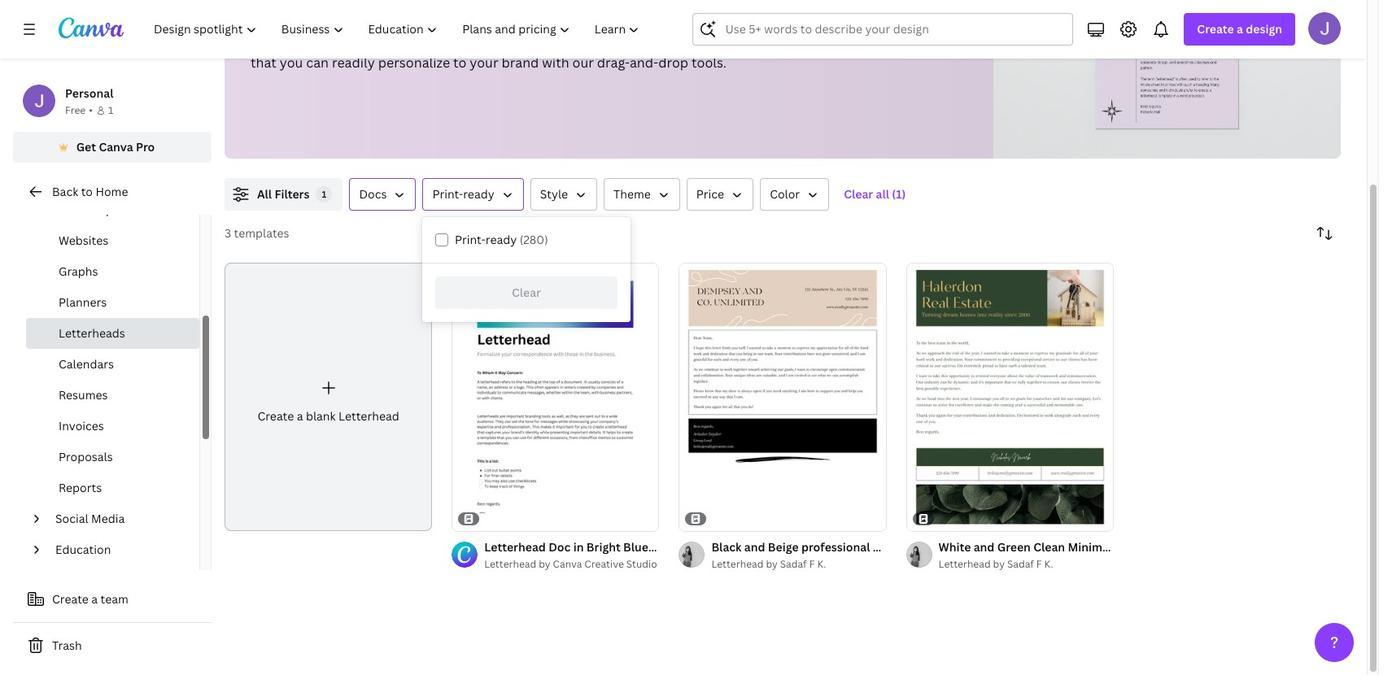 Task type: locate. For each thing, give the bounding box(es) containing it.
canva left pro
[[99, 139, 133, 155]]

0 vertical spatial your
[[282, 33, 310, 50]]

1 vertical spatial 1
[[322, 188, 327, 200]]

k. for the 'white and green clean minimalist real estate company letterhead doc' 'image' letterhead by sadaf f k. link
[[1045, 558, 1054, 572]]

your down level at top
[[470, 54, 499, 72]]

0 vertical spatial 1
[[108, 103, 113, 117]]

letterhead by sadaf f k. for letterhead by sadaf f k. link related to black and beige professional minimalist business letterhead doc image
[[712, 558, 827, 572]]

to up mind maps
[[81, 184, 93, 199]]

a left team in the bottom left of the page
[[91, 592, 98, 607]]

2 vertical spatial create
[[52, 592, 89, 607]]

take
[[251, 33, 279, 50]]

1 letterhead by sadaf f k. link from the left
[[712, 557, 887, 573]]

1 horizontal spatial clear
[[844, 186, 874, 202]]

letterhead templates image
[[994, 0, 1342, 159], [1096, 0, 1239, 129]]

maps
[[89, 202, 119, 217]]

0 vertical spatial print-
[[433, 186, 463, 202]]

3
[[225, 225, 231, 241]]

create a blank letterhead
[[258, 409, 399, 424]]

canva
[[99, 139, 133, 155], [553, 558, 582, 572]]

create inside create a team button
[[52, 592, 89, 607]]

ready left (280)
[[486, 232, 517, 247]]

clear all (1) button
[[836, 178, 915, 211]]

1 right •
[[108, 103, 113, 117]]

proposals link
[[26, 442, 199, 473]]

2 letterhead by sadaf f k. link from the left
[[939, 557, 1114, 573]]

letterhead by canva creative studio
[[485, 558, 658, 572]]

print- down print-ready button
[[455, 232, 486, 247]]

0 horizontal spatial k.
[[818, 558, 827, 572]]

1 horizontal spatial k.
[[1045, 558, 1054, 572]]

1 horizontal spatial sadaf
[[1008, 558, 1035, 572]]

print- right "docs" button on the left top
[[433, 186, 463, 202]]

1 vertical spatial print-
[[455, 232, 486, 247]]

media
[[91, 511, 125, 527]]

price button
[[687, 178, 754, 211]]

0 vertical spatial to
[[358, 33, 371, 50]]

print- inside button
[[433, 186, 463, 202]]

3 by from the left
[[994, 558, 1005, 572]]

education
[[55, 542, 111, 558]]

back
[[52, 184, 78, 199]]

all filters
[[257, 186, 310, 202]]

letterheads
[[59, 326, 125, 341]]

1 vertical spatial templates
[[234, 225, 289, 241]]

a left whole
[[375, 33, 382, 50]]

social media
[[55, 511, 125, 527]]

our
[[573, 54, 594, 72]]

1 k. from the left
[[818, 558, 827, 572]]

back to home link
[[13, 176, 212, 208]]

1 by from the left
[[539, 558, 551, 572]]

0 horizontal spatial templates
[[234, 225, 289, 241]]

canva left creative
[[553, 558, 582, 572]]

by
[[539, 558, 551, 572], [766, 558, 778, 572], [994, 558, 1005, 572]]

ready up print-ready (280)
[[463, 186, 495, 202]]

letterhead
[[339, 409, 399, 424], [485, 558, 537, 572], [712, 558, 764, 572], [939, 558, 991, 572]]

brand
[[502, 54, 539, 72]]

2 f from the left
[[1037, 558, 1043, 572]]

to
[[358, 33, 371, 50], [453, 54, 467, 72], [81, 184, 93, 199]]

create inside create a design dropdown button
[[1198, 21, 1235, 37]]

1 right 'filters'
[[322, 188, 327, 200]]

whole
[[385, 33, 423, 50]]

letterhead by sadaf f k. for the 'white and green clean minimalist real estate company letterhead doc' 'image' letterhead by sadaf f k. link
[[939, 558, 1054, 572]]

None search field
[[693, 13, 1074, 46]]

1 horizontal spatial your
[[470, 54, 499, 72]]

1 vertical spatial ready
[[486, 232, 517, 247]]

clear inside clear button
[[512, 285, 541, 300]]

calendars
[[59, 357, 114, 372]]

0 vertical spatial create
[[1198, 21, 1235, 37]]

a
[[1237, 21, 1244, 37], [375, 33, 382, 50], [297, 409, 303, 424], [91, 592, 98, 607]]

1 horizontal spatial to
[[358, 33, 371, 50]]

filters
[[275, 186, 310, 202]]

0 horizontal spatial 1
[[108, 103, 113, 117]]

clear
[[844, 186, 874, 202], [512, 285, 541, 300]]

1 letterhead templates image from the left
[[994, 0, 1342, 159]]

clear for clear all (1)
[[844, 186, 874, 202]]

a inside dropdown button
[[1237, 21, 1244, 37]]

1 horizontal spatial templates
[[667, 33, 731, 50]]

1 horizontal spatial with
[[542, 54, 570, 72]]

with down canva's
[[542, 54, 570, 72]]

trash link
[[13, 630, 212, 663]]

print-
[[433, 186, 463, 202], [455, 232, 486, 247]]

style
[[540, 186, 568, 202]]

ready inside button
[[463, 186, 495, 202]]

clear down (280)
[[512, 285, 541, 300]]

1 horizontal spatial f
[[1037, 558, 1043, 572]]

1 vertical spatial clear
[[512, 285, 541, 300]]

resumes link
[[26, 380, 199, 411]]

invoices
[[59, 418, 104, 434]]

1 horizontal spatial letterhead by sadaf f k.
[[939, 558, 1054, 572]]

1
[[108, 103, 113, 117], [322, 188, 327, 200]]

clear left all
[[844, 186, 874, 202]]

f
[[810, 558, 815, 572], [1037, 558, 1043, 572]]

2 letterhead by sadaf f k. from the left
[[939, 558, 1054, 572]]

letterhead by sadaf f k. link
[[712, 557, 887, 573], [939, 557, 1114, 573]]

create left blank
[[258, 409, 294, 424]]

by inside letterhead by canva creative studio link
[[539, 558, 551, 572]]

resumes
[[59, 387, 108, 403]]

2 horizontal spatial create
[[1198, 21, 1235, 37]]

to up readily
[[358, 33, 371, 50]]

0 horizontal spatial letterhead by sadaf f k. link
[[712, 557, 887, 573]]

free •
[[65, 103, 93, 117]]

0 horizontal spatial clear
[[512, 285, 541, 300]]

personalize
[[378, 54, 450, 72]]

1 horizontal spatial by
[[766, 558, 778, 572]]

by for letterhead by canva creative studio link
[[539, 558, 551, 572]]

2 horizontal spatial to
[[453, 54, 467, 72]]

with up brand
[[488, 33, 515, 50]]

social media link
[[49, 504, 190, 535]]

letterhead by sadaf f k. link for black and beige professional minimalist business letterhead doc image
[[712, 557, 887, 573]]

websites
[[59, 233, 108, 248]]

print-ready (280)
[[455, 232, 548, 247]]

templates
[[667, 33, 731, 50], [234, 225, 289, 241]]

that
[[251, 54, 277, 72]]

1 vertical spatial canva
[[553, 558, 582, 572]]

create left design
[[1198, 21, 1235, 37]]

style button
[[530, 178, 598, 211]]

2 horizontal spatial by
[[994, 558, 1005, 572]]

0 horizontal spatial sadaf
[[780, 558, 807, 572]]

letterhead doc in bright blue bright purple classic professional style image
[[452, 263, 660, 532]]

your
[[282, 33, 310, 50], [470, 54, 499, 72]]

1 vertical spatial to
[[453, 54, 467, 72]]

1 f from the left
[[810, 558, 815, 572]]

a left design
[[1237, 21, 1244, 37]]

2 k. from the left
[[1045, 558, 1054, 572]]

0 horizontal spatial canva
[[99, 139, 133, 155]]

mind maps
[[59, 202, 119, 217]]

letterhead for the 'white and green clean minimalist real estate company letterhead doc' 'image'
[[939, 558, 991, 572]]

ready for print-ready (280)
[[486, 232, 517, 247]]

2 sadaf from the left
[[1008, 558, 1035, 572]]

sadaf
[[780, 558, 807, 572], [1008, 558, 1035, 572]]

free
[[65, 103, 86, 117]]

create left team in the bottom left of the page
[[52, 592, 89, 607]]

take your letters to a whole new level with canva's free letterhead templates that you can readily personalize to your brand with our drag-and-drop tools.
[[251, 33, 731, 72]]

2 by from the left
[[766, 558, 778, 572]]

0 horizontal spatial by
[[539, 558, 551, 572]]

can
[[306, 54, 329, 72]]

templates right 3
[[234, 225, 289, 241]]

letterhead for black and beige professional minimalist business letterhead doc image
[[712, 558, 764, 572]]

create a design
[[1198, 21, 1283, 37]]

graphs
[[59, 264, 98, 279]]

clear inside clear all (1) 'button'
[[844, 186, 874, 202]]

0 horizontal spatial f
[[810, 558, 815, 572]]

ready
[[463, 186, 495, 202], [486, 232, 517, 247]]

0 horizontal spatial letterhead by sadaf f k.
[[712, 558, 827, 572]]

letters
[[314, 33, 355, 50]]

to down level at top
[[453, 54, 467, 72]]

trash
[[52, 638, 82, 654]]

create for create a blank letterhead
[[258, 409, 294, 424]]

0 vertical spatial templates
[[667, 33, 731, 50]]

1 filter options selected element
[[316, 186, 332, 203]]

1 letterhead by sadaf f k. from the left
[[712, 558, 827, 572]]

ready for print-ready
[[463, 186, 495, 202]]

black and beige professional minimalist business letterhead doc image
[[679, 263, 887, 532]]

0 vertical spatial clear
[[844, 186, 874, 202]]

1 horizontal spatial create
[[258, 409, 294, 424]]

create a blank letterhead element
[[225, 263, 432, 532]]

new
[[426, 33, 452, 50]]

sadaf for the 'white and green clean minimalist real estate company letterhead doc' 'image' letterhead by sadaf f k. link
[[1008, 558, 1035, 572]]

1 horizontal spatial letterhead by sadaf f k. link
[[939, 557, 1114, 573]]

0 horizontal spatial with
[[488, 33, 515, 50]]

Sort by button
[[1309, 217, 1342, 250]]

templates up tools. on the top right
[[667, 33, 731, 50]]

0 vertical spatial canva
[[99, 139, 133, 155]]

0 vertical spatial ready
[[463, 186, 495, 202]]

0 horizontal spatial to
[[81, 184, 93, 199]]

0 horizontal spatial your
[[282, 33, 310, 50]]

1 vertical spatial with
[[542, 54, 570, 72]]

your up you
[[282, 33, 310, 50]]

0 vertical spatial with
[[488, 33, 515, 50]]

print- for print-ready
[[433, 186, 463, 202]]

0 horizontal spatial create
[[52, 592, 89, 607]]

a inside button
[[91, 592, 98, 607]]

a left blank
[[297, 409, 303, 424]]

k.
[[818, 558, 827, 572], [1045, 558, 1054, 572]]

create inside create a blank letterhead element
[[258, 409, 294, 424]]

1 vertical spatial create
[[258, 409, 294, 424]]

1 sadaf from the left
[[780, 558, 807, 572]]



Task type: vqa. For each thing, say whether or not it's contained in the screenshot.
the Invoice in the Create a blank Consultation Invoice element
no



Task type: describe. For each thing, give the bounding box(es) containing it.
social
[[55, 511, 88, 527]]

print- for print-ready (280)
[[455, 232, 486, 247]]

a for team
[[91, 592, 98, 607]]

jacob simon image
[[1309, 12, 1342, 45]]

free
[[570, 33, 595, 50]]

by for letterhead by sadaf f k. link related to black and beige professional minimalist business letterhead doc image
[[766, 558, 778, 572]]

1 horizontal spatial canva
[[553, 558, 582, 572]]

reports
[[59, 480, 102, 496]]

Search search field
[[726, 14, 1063, 45]]

price
[[697, 186, 725, 202]]

reports link
[[26, 473, 199, 504]]

letterhead by sadaf f k. link for the 'white and green clean minimalist real estate company letterhead doc' 'image'
[[939, 557, 1114, 573]]

2 vertical spatial to
[[81, 184, 93, 199]]

•
[[89, 103, 93, 117]]

proposals
[[59, 449, 113, 465]]

drag-
[[597, 54, 630, 72]]

create a design button
[[1185, 13, 1296, 46]]

all
[[257, 186, 272, 202]]

clear all (1)
[[844, 186, 906, 202]]

get canva pro button
[[13, 132, 212, 163]]

2 letterhead templates image from the left
[[1096, 0, 1239, 129]]

pro
[[136, 139, 155, 155]]

you
[[280, 54, 303, 72]]

invoices link
[[26, 411, 199, 442]]

personal
[[65, 85, 113, 101]]

education link
[[49, 535, 190, 566]]

calendars link
[[26, 349, 199, 380]]

tools.
[[692, 54, 727, 72]]

print-ready
[[433, 186, 495, 202]]

home
[[96, 184, 128, 199]]

f for letterhead by sadaf f k. link related to black and beige professional minimalist business letterhead doc image
[[810, 558, 815, 572]]

templates inside take your letters to a whole new level with canva's free letterhead templates that you can readily personalize to your brand with our drag-and-drop tools.
[[667, 33, 731, 50]]

graphs link
[[26, 256, 199, 287]]

letterhead for letterhead doc in bright blue bright purple classic professional style image
[[485, 558, 537, 572]]

creative
[[585, 558, 624, 572]]

canva inside button
[[99, 139, 133, 155]]

team
[[101, 592, 129, 607]]

by for the 'white and green clean minimalist real estate company letterhead doc' 'image' letterhead by sadaf f k. link
[[994, 558, 1005, 572]]

3 templates
[[225, 225, 289, 241]]

canva's
[[518, 33, 567, 50]]

a for blank
[[297, 409, 303, 424]]

(1)
[[892, 186, 906, 202]]

docs
[[359, 186, 387, 202]]

planners link
[[26, 287, 199, 318]]

back to home
[[52, 184, 128, 199]]

drop
[[659, 54, 689, 72]]

k. for letterhead by sadaf f k. link related to black and beige professional minimalist business letterhead doc image
[[818, 558, 827, 572]]

websites link
[[26, 225, 199, 256]]

studio
[[627, 558, 658, 572]]

a for design
[[1237, 21, 1244, 37]]

top level navigation element
[[143, 13, 654, 46]]

a inside take your letters to a whole new level with canva's free letterhead templates that you can readily personalize to your brand with our drag-and-drop tools.
[[375, 33, 382, 50]]

create for create a team
[[52, 592, 89, 607]]

letterhead
[[598, 33, 664, 50]]

create a team
[[52, 592, 129, 607]]

get
[[76, 139, 96, 155]]

create a blank letterhead link
[[225, 263, 432, 532]]

print-ready button
[[423, 178, 524, 211]]

color button
[[760, 178, 830, 211]]

design
[[1247, 21, 1283, 37]]

and-
[[630, 54, 659, 72]]

get canva pro
[[76, 139, 155, 155]]

color
[[770, 186, 800, 202]]

1 horizontal spatial 1
[[322, 188, 327, 200]]

planners
[[59, 295, 107, 310]]

clear for clear
[[512, 285, 541, 300]]

theme
[[614, 186, 651, 202]]

clear button
[[436, 277, 618, 309]]

create for create a design
[[1198, 21, 1235, 37]]

(280)
[[520, 232, 548, 247]]

1 vertical spatial your
[[470, 54, 499, 72]]

theme button
[[604, 178, 680, 211]]

blank
[[306, 409, 336, 424]]

level
[[455, 33, 485, 50]]

docs button
[[350, 178, 416, 211]]

create a team button
[[13, 584, 212, 616]]

f for the 'white and green clean minimalist real estate company letterhead doc' 'image' letterhead by sadaf f k. link
[[1037, 558, 1043, 572]]

sadaf for letterhead by sadaf f k. link related to black and beige professional minimalist business letterhead doc image
[[780, 558, 807, 572]]

mind
[[59, 202, 86, 217]]

white and green clean minimalist real estate company letterhead doc image
[[907, 263, 1114, 532]]

readily
[[332, 54, 375, 72]]

mind maps link
[[26, 195, 199, 225]]

letterhead by canva creative studio link
[[485, 557, 660, 573]]

all
[[876, 186, 890, 202]]



